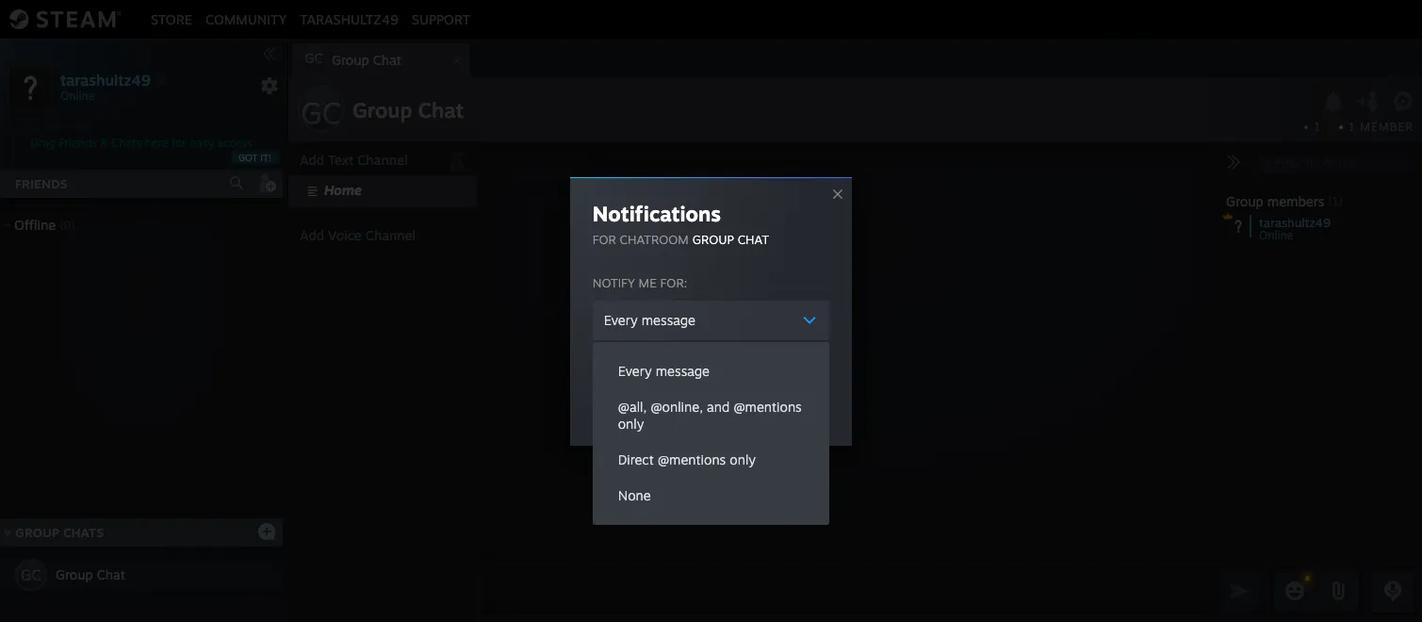 Task type: describe. For each thing, give the bounding box(es) containing it.
1 vertical spatial gc
[[301, 94, 342, 132]]

@online,
[[651, 398, 703, 414]]

send special image
[[1328, 580, 1350, 603]]

@mentions inside '@all, @online, and @mentions only'
[[734, 398, 802, 414]]

close
[[695, 397, 728, 413]]

tarashultz49 online
[[1260, 215, 1332, 242]]

store
[[151, 11, 192, 27]]

for:
[[661, 275, 688, 290]]

1 vertical spatial friends
[[15, 176, 68, 191]]

edit more notification types in settings
[[593, 371, 830, 387]]

1 vertical spatial every
[[618, 363, 652, 379]]

support
[[412, 11, 471, 27]]

add text channel
[[300, 152, 408, 168]]

community
[[206, 11, 287, 27]]

chat up unpin channel list icon
[[418, 97, 464, 123]]

close button
[[593, 391, 830, 421]]

tarashultz49 link
[[294, 11, 405, 27]]

notify
[[593, 275, 635, 290]]

chat inside "gc group chat"
[[373, 52, 402, 68]]

friday, november 17, 2023
[[663, 166, 783, 178]]

0 vertical spatial every message
[[604, 312, 696, 328]]

manage friends list settings image
[[260, 76, 279, 95]]

search my friends list image
[[228, 174, 245, 191]]

here
[[145, 136, 168, 150]]

1 for 1 member
[[1349, 120, 1357, 134]]

only inside '@all, @online, and @mentions only'
[[618, 415, 644, 431]]

manage group chat settings image
[[1394, 91, 1418, 116]]

store link
[[144, 11, 199, 27]]

notification
[[656, 371, 725, 387]]

group inside "notifications for chatroom group chat"
[[693, 231, 734, 247]]

create a group chat image
[[257, 522, 276, 541]]

notifications for chatroom group chat
[[593, 200, 769, 247]]

easy
[[190, 136, 214, 150]]

add for add voice channel
[[300, 227, 324, 243]]

2023
[[759, 166, 783, 178]]

0 horizontal spatial group chat
[[56, 567, 125, 583]]

offline
[[14, 217, 56, 233]]

drag
[[31, 136, 55, 150]]

17,
[[743, 166, 756, 178]]

2 horizontal spatial tarashultz49
[[1260, 215, 1332, 230]]

chat inside "notifications for chatroom group chat"
[[738, 231, 769, 247]]

1 member
[[1349, 120, 1414, 134]]

friday,
[[663, 166, 692, 178]]

add for add text channel
[[300, 152, 324, 168]]

home
[[324, 182, 362, 198]]

channel for add voice channel
[[366, 227, 416, 243]]

text
[[328, 152, 354, 168]]

add a friend image
[[256, 173, 277, 193]]

0 vertical spatial every
[[604, 312, 638, 328]]

group chats
[[15, 525, 104, 540]]



Task type: vqa. For each thing, say whether or not it's contained in the screenshot.
add voice channel
yes



Task type: locate. For each thing, give the bounding box(es) containing it.
voice
[[328, 227, 362, 243]]

unpin channel list image
[[445, 147, 470, 172]]

friends left "&"
[[59, 136, 97, 150]]

1 for 1
[[1315, 120, 1321, 134]]

gc down collapse chats list image
[[21, 566, 41, 585]]

1
[[1315, 120, 1321, 134], [1349, 120, 1357, 134]]

0 horizontal spatial for
[[172, 136, 187, 150]]

invite a friend to this group chat image
[[1358, 90, 1382, 114]]

tarashultz49 down members
[[1260, 215, 1332, 230]]

add
[[300, 152, 324, 168], [300, 227, 324, 243]]

tarashultz49 up "&"
[[60, 70, 151, 89]]

every
[[604, 312, 638, 328], [618, 363, 652, 379]]

gc up text
[[301, 94, 342, 132]]

message up @online,
[[656, 363, 710, 379]]

every right edit
[[618, 363, 652, 379]]

group chat down group chats
[[56, 567, 125, 583]]

1 horizontal spatial chats
[[112, 136, 142, 150]]

every message
[[604, 312, 696, 328], [618, 363, 710, 379]]

gc group chat
[[305, 50, 402, 68]]

friends down drag
[[15, 176, 68, 191]]

for
[[172, 136, 187, 150], [593, 231, 616, 247]]

1 horizontal spatial 1
[[1349, 120, 1357, 134]]

for right "here"
[[172, 136, 187, 150]]

0 horizontal spatial 1
[[1315, 120, 1321, 134]]

2 vertical spatial gc
[[21, 566, 41, 585]]

gc
[[305, 50, 323, 66], [301, 94, 342, 132], [21, 566, 41, 585]]

online
[[1260, 228, 1294, 242]]

in
[[766, 371, 777, 387]]

support link
[[405, 11, 477, 27]]

1 horizontal spatial @mentions
[[734, 398, 802, 414]]

1 vertical spatial only
[[730, 451, 756, 467]]

1 vertical spatial group chat
[[56, 567, 125, 583]]

channel
[[358, 152, 408, 168], [366, 227, 416, 243]]

1 vertical spatial add
[[300, 227, 324, 243]]

friends
[[59, 136, 97, 150], [15, 176, 68, 191]]

2 add from the top
[[300, 227, 324, 243]]

every message up @online,
[[618, 363, 710, 379]]

only down @all,
[[618, 415, 644, 431]]

settings
[[781, 371, 830, 387]]

2 vertical spatial tarashultz49
[[1260, 215, 1332, 230]]

1 vertical spatial for
[[593, 231, 616, 247]]

1 vertical spatial message
[[656, 363, 710, 379]]

@all, @online, and @mentions only
[[618, 398, 802, 431]]

@all,
[[618, 398, 647, 414]]

group members
[[1227, 193, 1325, 209]]

chats
[[112, 136, 142, 150], [63, 525, 104, 540]]

only down '@all, @online, and @mentions only'
[[730, 451, 756, 467]]

0 vertical spatial add
[[300, 152, 324, 168]]

0 vertical spatial friends
[[59, 136, 97, 150]]

chat down group chats
[[97, 567, 125, 583]]

0 vertical spatial tarashultz49
[[300, 11, 399, 27]]

1 horizontal spatial group chat
[[353, 97, 464, 123]]

@mentions down '@all, @online, and @mentions only'
[[658, 451, 726, 467]]

notify me for:
[[593, 275, 688, 290]]

gc down tarashultz49 'link'
[[305, 50, 323, 66]]

1 vertical spatial channel
[[366, 227, 416, 243]]

chat down tarashultz49 'link'
[[373, 52, 402, 68]]

for up notify
[[593, 231, 616, 247]]

every message down me
[[604, 312, 696, 328]]

0 horizontal spatial only
[[618, 415, 644, 431]]

types
[[729, 371, 762, 387]]

access
[[217, 136, 252, 150]]

0 vertical spatial chats
[[112, 136, 142, 150]]

drag friends & chats here for easy access
[[31, 136, 252, 150]]

0 vertical spatial gc
[[305, 50, 323, 66]]

for inside "notifications for chatroom group chat"
[[593, 231, 616, 247]]

manage notification settings image
[[1322, 91, 1346, 113]]

direct @mentions only
[[618, 451, 756, 467]]

0 vertical spatial @mentions
[[734, 398, 802, 414]]

add left voice
[[300, 227, 324, 243]]

0 vertical spatial group chat
[[353, 97, 464, 123]]

1 vertical spatial every message
[[618, 363, 710, 379]]

0 horizontal spatial chats
[[63, 525, 104, 540]]

notifications
[[593, 200, 721, 226]]

close this tab image
[[448, 55, 467, 66]]

@mentions down in
[[734, 398, 802, 414]]

members
[[1268, 193, 1325, 209]]

1 horizontal spatial tarashultz49
[[300, 11, 399, 27]]

message
[[642, 312, 696, 328], [656, 363, 710, 379]]

none
[[618, 487, 651, 503]]

1 left member
[[1349, 120, 1357, 134]]

0 vertical spatial channel
[[358, 152, 408, 168]]

chats right collapse chats list image
[[63, 525, 104, 540]]

member
[[1361, 120, 1414, 134]]

and
[[707, 398, 730, 414]]

@mentions
[[734, 398, 802, 414], [658, 451, 726, 467]]

0 vertical spatial for
[[172, 136, 187, 150]]

0 horizontal spatial @mentions
[[658, 451, 726, 467]]

group chat up unpin channel list icon
[[353, 97, 464, 123]]

tarashultz49 up "gc group chat"
[[300, 11, 399, 27]]

group inside "gc group chat"
[[332, 52, 369, 68]]

chat
[[373, 52, 402, 68], [418, 97, 464, 123], [738, 231, 769, 247], [97, 567, 125, 583]]

collapse member list image
[[1227, 155, 1242, 170]]

add left text
[[300, 152, 324, 168]]

chatroom
[[620, 231, 689, 247]]

1 vertical spatial @mentions
[[658, 451, 726, 467]]

submit image
[[1229, 579, 1253, 603]]

more
[[620, 371, 652, 387]]

Filter by Name text field
[[1253, 151, 1415, 175]]

0 vertical spatial only
[[618, 415, 644, 431]]

community link
[[199, 11, 294, 27]]

direct
[[618, 451, 654, 467]]

edit
[[593, 371, 616, 387]]

group chat
[[353, 97, 464, 123], [56, 567, 125, 583]]

every down notify
[[604, 312, 638, 328]]

tarashultz49
[[300, 11, 399, 27], [60, 70, 151, 89], [1260, 215, 1332, 230]]

november
[[694, 166, 740, 178]]

me
[[639, 275, 657, 290]]

only
[[618, 415, 644, 431], [730, 451, 756, 467]]

1 vertical spatial tarashultz49
[[60, 70, 151, 89]]

1 vertical spatial chats
[[63, 525, 104, 540]]

channel for add text channel
[[358, 152, 408, 168]]

channel right text
[[358, 152, 408, 168]]

1 1 from the left
[[1315, 120, 1321, 134]]

1 horizontal spatial for
[[593, 231, 616, 247]]

message down for:
[[642, 312, 696, 328]]

gc inside "gc group chat"
[[305, 50, 323, 66]]

0 horizontal spatial tarashultz49
[[60, 70, 151, 89]]

add voice channel
[[300, 227, 416, 243]]

1 add from the top
[[300, 152, 324, 168]]

chat down 17,
[[738, 231, 769, 247]]

0 vertical spatial message
[[642, 312, 696, 328]]

collapse chats list image
[[0, 529, 22, 537]]

None text field
[[483, 568, 1215, 615]]

chats right "&"
[[112, 136, 142, 150]]

&
[[100, 136, 108, 150]]

1 up the filter by name text box
[[1315, 120, 1321, 134]]

1 horizontal spatial only
[[730, 451, 756, 467]]

2 1 from the left
[[1349, 120, 1357, 134]]

channel right voice
[[366, 227, 416, 243]]

group
[[332, 52, 369, 68], [353, 97, 413, 123], [1227, 193, 1264, 209], [693, 231, 734, 247], [15, 525, 59, 540], [56, 567, 93, 583]]



